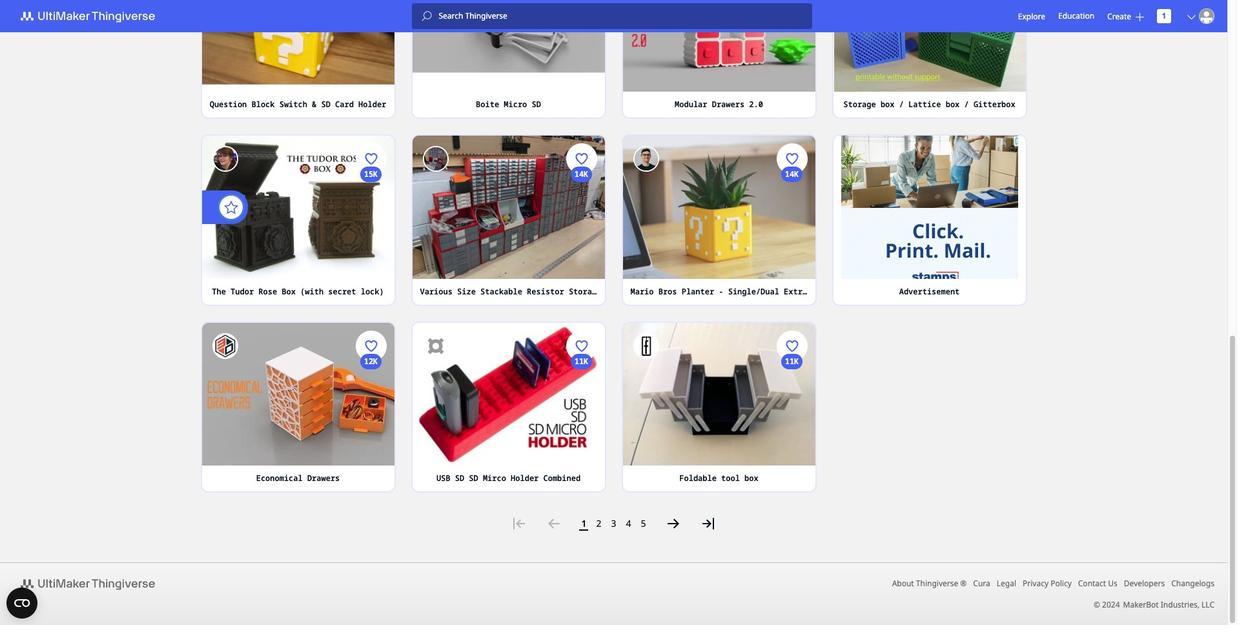 Task type: describe. For each thing, give the bounding box(es) containing it.
(with
[[300, 286, 324, 297]]

5
[[641, 518, 646, 530]]

cura link
[[973, 578, 991, 589]]

legal
[[997, 578, 1017, 589]]

boite micro sd link
[[412, 92, 605, 118]]

0 vertical spatial storage
[[844, 99, 876, 110]]

about thingiverse ® cura legal privacy policy contact us developers changelogs
[[892, 578, 1215, 589]]

173
[[364, 258, 378, 269]]

question block switch & sd card holder link
[[202, 92, 394, 118]]

privacy
[[1023, 578, 1049, 589]]

11k for 14k
[[785, 356, 799, 367]]

3
[[611, 518, 616, 530]]

developers
[[1124, 578, 1165, 589]]

-
[[719, 286, 724, 297]]

usb sd sd mirco holder combined
[[436, 473, 581, 484]]

lock)
[[361, 286, 384, 297]]

thumbnail representing the tudor rose box (with secret lock) image
[[202, 136, 394, 279]]

makerbot industries, llc link
[[1123, 600, 1215, 611]]

1 box from the left
[[282, 286, 296, 297]]

foldable tool box link
[[623, 466, 815, 492]]

modular
[[675, 99, 707, 110]]

sd right &
[[321, 99, 331, 110]]

size
[[457, 286, 476, 297]]

®
[[961, 578, 967, 589]]

create button
[[1108, 11, 1144, 22]]

about
[[892, 578, 914, 589]]

industries,
[[1161, 600, 1200, 611]]

advertisement element
[[841, 136, 1035, 297]]

©
[[1094, 600, 1100, 611]]

1 horizontal spatial box
[[881, 99, 895, 110]]

avatar image for various size stackable resistor storage box
[[423, 146, 449, 172]]

460
[[575, 258, 589, 269]]

secret
[[328, 286, 356, 297]]

cura
[[973, 578, 991, 589]]

the tudor rose box (with secret lock)
[[212, 286, 384, 297]]

create
[[1108, 11, 1131, 22]]

1 vertical spatial holder
[[511, 473, 539, 484]]

extrusion
[[784, 286, 826, 297]]

2 box from the left
[[606, 286, 620, 297]]

various size stackable resistor storage box link
[[412, 279, 620, 305]]

gitterbox
[[974, 99, 1016, 110]]

© 2024 makerbot industries, llc
[[1094, 600, 1215, 611]]

291
[[996, 71, 1010, 82]]

thumbnail representing storage box / lattice box / gitterbox image
[[833, 0, 1026, 92]]

159
[[785, 71, 799, 82]]

avatar image for mario bros planter - single/dual extrusion minimal planter
[[633, 146, 659, 172]]

drawers for modular
[[712, 99, 745, 110]]

14k for 17k
[[785, 169, 799, 180]]

mario
[[631, 286, 654, 297]]

explore
[[1018, 11, 1046, 22]]

modular drawers 2.0 link
[[623, 92, 815, 118]]

15k
[[364, 169, 378, 180]]

various
[[420, 286, 453, 297]]

thumbnail representing economical drawers image
[[202, 323, 394, 466]]

2024
[[1102, 600, 1120, 611]]

5 link
[[637, 513, 650, 535]]

4
[[626, 518, 631, 530]]

contact us link
[[1078, 578, 1118, 589]]

switch
[[279, 99, 307, 110]]

12k
[[364, 356, 378, 367]]

41
[[366, 445, 376, 456]]

policy
[[1051, 578, 1072, 589]]

90
[[577, 445, 586, 456]]

lattice
[[909, 99, 941, 110]]

2 planter from the left
[[868, 286, 900, 297]]

0 vertical spatial holder
[[358, 99, 386, 110]]

2 / from the left
[[965, 99, 969, 110]]

sd left mirco
[[469, 473, 478, 484]]

developers link
[[1124, 578, 1165, 589]]

storage box / lattice box / gitterbox link
[[833, 92, 1026, 118]]

&
[[312, 99, 317, 110]]

1 button
[[578, 513, 591, 535]]

18
[[787, 258, 797, 269]]

us
[[1108, 578, 1118, 589]]

1 vertical spatial storage
[[569, 286, 601, 297]]

1 / from the left
[[899, 99, 904, 110]]

17k for 18
[[785, 213, 799, 224]]

usb
[[436, 473, 450, 484]]

79
[[577, 71, 586, 82]]

single/dual
[[728, 286, 779, 297]]

3 link
[[607, 513, 620, 535]]

various size stackable resistor storage box
[[420, 286, 620, 297]]

combined
[[543, 473, 581, 484]]

makerbot logo image
[[13, 8, 170, 24]]

24k
[[575, 213, 589, 224]]

foldable tool box
[[680, 473, 759, 484]]



Task type: locate. For each thing, give the bounding box(es) containing it.
drawers
[[712, 99, 745, 110], [307, 473, 340, 484]]

0 vertical spatial 17k
[[785, 213, 799, 224]]

economical drawers
[[256, 473, 340, 484]]

box right tool
[[745, 473, 759, 484]]

1 horizontal spatial planter
[[868, 286, 900, 297]]

1 vertical spatial 1
[[582, 518, 587, 530]]

privacy policy link
[[1023, 578, 1072, 589]]

14k
[[575, 169, 589, 180], [785, 169, 799, 180], [785, 400, 799, 411]]

thumbnail representing modular drawers 2.0 image
[[623, 0, 815, 92]]

2.0
[[749, 99, 763, 110]]

education
[[1058, 10, 1095, 21]]

mario bros planter - single/dual extrusion minimal planter
[[631, 286, 900, 297]]

contact
[[1078, 578, 1106, 589]]

1 horizontal spatial 17k
[[785, 213, 799, 224]]

planter left -
[[682, 286, 714, 297]]

question
[[210, 99, 247, 110]]

0 horizontal spatial storage
[[569, 286, 601, 297]]

rose
[[259, 286, 277, 297]]

0 horizontal spatial drawers
[[307, 473, 340, 484]]

0 horizontal spatial 17k
[[575, 400, 589, 411]]

bros
[[659, 286, 677, 297]]

boite
[[476, 99, 499, 110]]

17k up 90 at the bottom left of page
[[575, 400, 589, 411]]

11k for 17k
[[575, 356, 589, 367]]

0 vertical spatial 1
[[1162, 10, 1167, 21]]

2
[[596, 518, 602, 530]]

sd right the micro
[[532, 99, 541, 110]]

resistor
[[527, 286, 564, 297]]

tudor
[[231, 286, 254, 297]]

thumbnail representing foldable tool box image
[[623, 323, 815, 466]]

drawers left the 2.0
[[712, 99, 745, 110]]

113
[[364, 71, 378, 82]]

thumbnail representing various size stackable resistor storage box image
[[412, 136, 605, 279]]

llc
[[1202, 600, 1215, 611]]

avatar image for usb sd sd mirco holder combined
[[423, 333, 449, 359]]

14k for 24k
[[575, 169, 589, 180]]

drawers for economical
[[307, 473, 340, 484]]

makerbot
[[1123, 600, 1159, 611]]

1 inside button
[[582, 518, 587, 530]]

avatar image for economical drawers
[[212, 333, 238, 359]]

1 horizontal spatial box
[[606, 286, 620, 297]]

storage box / lattice box / gitterbox
[[844, 99, 1016, 110]]

mirco
[[483, 473, 506, 484]]

box inside the foldable tool box link
[[745, 473, 759, 484]]

minimal
[[831, 286, 863, 297]]

16k
[[364, 400, 378, 411]]

0 horizontal spatial box
[[745, 473, 759, 484]]

box left lattice
[[881, 99, 895, 110]]

modular drawers 2.0
[[675, 99, 763, 110]]

17k up 18
[[785, 213, 799, 224]]

open widget image
[[6, 588, 37, 619]]

mario bros planter - single/dual extrusion minimal planter link
[[623, 279, 900, 305]]

advertisement
[[899, 286, 960, 297]]

stackable
[[481, 286, 522, 297]]

54
[[787, 445, 797, 456]]

thumbnail representing boite micro sd image
[[412, 0, 605, 92]]

1 vertical spatial drawers
[[307, 473, 340, 484]]

card
[[335, 99, 354, 110]]

holder right mirco
[[511, 473, 539, 484]]

1 horizontal spatial drawers
[[712, 99, 745, 110]]

block
[[252, 99, 275, 110]]

1 horizontal spatial storage
[[844, 99, 876, 110]]

1 horizontal spatial /
[[965, 99, 969, 110]]

17k
[[785, 213, 799, 224], [575, 400, 589, 411]]

1
[[1162, 10, 1167, 21], [582, 518, 587, 530]]

Search Thingiverse text field
[[432, 11, 813, 21]]

thumbnail representing mario bros planter - single/dual extrusion minimal planter image
[[623, 136, 815, 279]]

1 horizontal spatial 11k
[[785, 356, 799, 367]]

1 left 2
[[582, 518, 587, 530]]

0 horizontal spatial holder
[[358, 99, 386, 110]]

about thingiverse ® link
[[892, 578, 967, 589]]

changelogs link
[[1172, 578, 1215, 589]]

1 planter from the left
[[682, 286, 714, 297]]

planter right minimal
[[868, 286, 900, 297]]

/
[[899, 99, 904, 110], [965, 99, 969, 110]]

11k
[[575, 356, 589, 367], [785, 356, 799, 367]]

box right the rose
[[282, 286, 296, 297]]

logo image
[[13, 576, 170, 592]]

sd right usb
[[455, 473, 464, 484]]

explore button
[[1018, 11, 1046, 22]]

1 right plusicon
[[1162, 10, 1167, 21]]

avatar image for foldable tool box
[[633, 333, 659, 359]]

drawers right economical
[[307, 473, 340, 484]]

17k for 90
[[575, 400, 589, 411]]

1 vertical spatial 17k
[[575, 400, 589, 411]]

storage
[[844, 99, 876, 110], [569, 286, 601, 297]]

economical drawers link
[[202, 466, 394, 492]]

0 horizontal spatial 1
[[582, 518, 587, 530]]

1 11k from the left
[[575, 356, 589, 367]]

plusicon image
[[1136, 13, 1144, 21]]

1 link
[[1157, 9, 1171, 23]]

2 link
[[593, 513, 605, 535]]

4 link
[[622, 513, 635, 535]]

1 horizontal spatial holder
[[511, 473, 539, 484]]

search control image
[[422, 11, 432, 21]]

holder right card
[[358, 99, 386, 110]]

2 horizontal spatial box
[[946, 99, 960, 110]]

question block switch & sd card holder
[[210, 99, 386, 110]]

legal link
[[997, 578, 1017, 589]]

0 horizontal spatial /
[[899, 99, 904, 110]]

/ left lattice
[[899, 99, 904, 110]]

2 11k from the left
[[785, 356, 799, 367]]

usb sd sd mirco holder combined link
[[412, 466, 605, 492]]

0 vertical spatial drawers
[[712, 99, 745, 110]]

0 horizontal spatial box
[[282, 286, 296, 297]]

20k
[[364, 213, 378, 224]]

boite micro sd
[[476, 99, 541, 110]]

the
[[212, 286, 226, 297]]

avatar image
[[1199, 8, 1215, 24], [212, 146, 238, 172], [423, 146, 449, 172], [633, 146, 659, 172], [212, 333, 238, 359], [423, 333, 449, 359], [633, 333, 659, 359]]

thingiverse
[[916, 578, 959, 589]]

micro
[[504, 99, 527, 110]]

box right lattice
[[946, 99, 960, 110]]

changelogs
[[1172, 578, 1215, 589]]

the tudor rose box (with secret lock) link
[[202, 279, 394, 305]]

economical
[[256, 473, 303, 484]]

thumbnail representing usb sd sd mirco holder combined image
[[412, 323, 605, 466]]

foldable
[[680, 473, 717, 484]]

education link
[[1058, 9, 1095, 23]]

0 horizontal spatial planter
[[682, 286, 714, 297]]

tool
[[721, 473, 740, 484]]

box left mario on the top of the page
[[606, 286, 620, 297]]

/ left 'gitterbox'
[[965, 99, 969, 110]]

0 horizontal spatial 11k
[[575, 356, 589, 367]]

1 horizontal spatial 1
[[1162, 10, 1167, 21]]

thumbnail representing question block switch & sd card holder image
[[202, 0, 394, 92]]



Task type: vqa. For each thing, say whether or not it's contained in the screenshot.
'3' button
no



